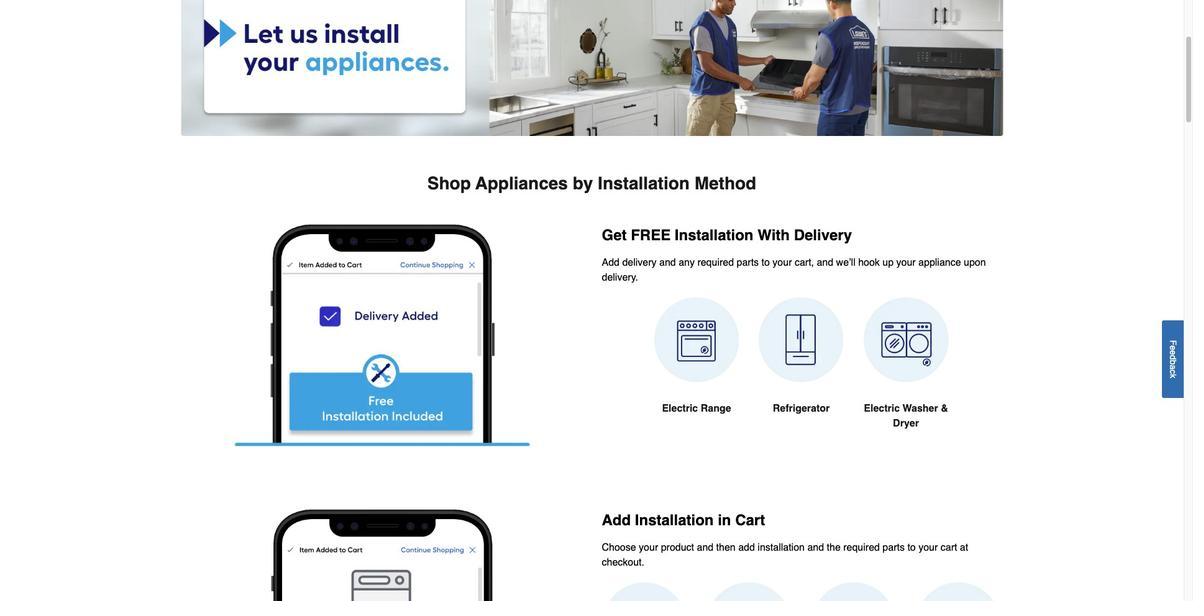 Task type: describe. For each thing, give the bounding box(es) containing it.
add delivery and any required parts to your cart, and we'll hook up your appliance upon delivery.
[[602, 257, 986, 283]]

and left the we'll
[[817, 257, 833, 268]]

delivery.
[[602, 272, 638, 283]]

method
[[694, 173, 756, 193]]

required inside the 'choose your product and then add installation and the required parts to your cart at checkout.'
[[843, 543, 880, 554]]

f
[[1168, 340, 1178, 345]]

your left product
[[639, 543, 658, 554]]

your left cart
[[918, 543, 938, 554]]

an icon of a range hood. image
[[706, 583, 791, 601]]

checkout.
[[602, 558, 644, 569]]

dryer
[[893, 418, 919, 430]]

1 e from the top
[[1168, 345, 1178, 350]]

the
[[827, 543, 841, 554]]

2 vertical spatial installation
[[635, 512, 714, 530]]

any
[[679, 257, 695, 268]]

1 vertical spatial installation
[[675, 227, 753, 244]]

let us install your appliances. image
[[181, 0, 1003, 136]]

appliances
[[475, 173, 568, 193]]

refrigerator link
[[759, 297, 844, 446]]

add
[[738, 543, 755, 554]]

required inside add delivery and any required parts to your cart, and we'll hook up your appliance upon delivery.
[[697, 257, 734, 268]]

at
[[960, 543, 968, 554]]

choose your product and then add installation and the required parts to your cart at checkout.
[[602, 543, 968, 569]]

product
[[661, 543, 694, 554]]

hook
[[858, 257, 880, 268]]

parts inside the 'choose your product and then add installation and the required parts to your cart at checkout.'
[[883, 543, 905, 554]]

&
[[941, 403, 948, 415]]

by
[[573, 173, 593, 193]]

and left any
[[659, 257, 676, 268]]

cart,
[[795, 257, 814, 268]]

and left then
[[697, 543, 713, 554]]

cart
[[941, 543, 957, 554]]

shop appliances by installation method
[[427, 173, 756, 193]]

choose
[[602, 543, 636, 554]]

upon
[[964, 257, 986, 268]]

electric range link
[[654, 297, 739, 446]]

an icon of a range. image
[[654, 297, 739, 382]]

delivery
[[794, 227, 852, 244]]

your left cart,
[[773, 257, 792, 268]]

free
[[631, 227, 671, 244]]

c
[[1168, 370, 1178, 374]]

get
[[602, 227, 627, 244]]



Task type: locate. For each thing, give the bounding box(es) containing it.
1 horizontal spatial electric
[[864, 403, 900, 415]]

cart
[[735, 512, 765, 530]]

shop
[[427, 173, 471, 193]]

add for add installation in cart
[[602, 512, 631, 530]]

e up b
[[1168, 350, 1178, 355]]

e up d
[[1168, 345, 1178, 350]]

required
[[697, 257, 734, 268], [843, 543, 880, 554]]

2 add from the top
[[602, 512, 631, 530]]

electric for electric range
[[662, 403, 698, 415]]

get free installation with delivery
[[602, 227, 852, 244]]

1 horizontal spatial parts
[[883, 543, 905, 554]]

0 horizontal spatial required
[[697, 257, 734, 268]]

your right up
[[896, 257, 916, 268]]

f e e d b a c k
[[1168, 340, 1178, 378]]

range
[[701, 403, 731, 415]]

electric up the dryer
[[864, 403, 900, 415]]

refrigerator
[[773, 403, 830, 415]]

0 vertical spatial to
[[762, 257, 770, 268]]

electric left range
[[662, 403, 698, 415]]

b
[[1168, 360, 1178, 365]]

parts inside add delivery and any required parts to your cart, and we'll hook up your appliance upon delivery.
[[737, 257, 759, 268]]

we'll
[[836, 257, 855, 268]]

add
[[602, 257, 619, 268], [602, 512, 631, 530]]

then
[[716, 543, 736, 554]]

to inside the 'choose your product and then add installation and the required parts to your cart at checkout.'
[[907, 543, 916, 554]]

electric for electric washer & dryer
[[864, 403, 900, 415]]

0 vertical spatial add
[[602, 257, 619, 268]]

washer
[[903, 403, 938, 415]]

add installation in cart
[[602, 512, 765, 530]]

1 vertical spatial to
[[907, 543, 916, 554]]

to
[[762, 257, 770, 268], [907, 543, 916, 554]]

with
[[758, 227, 790, 244]]

1 vertical spatial parts
[[883, 543, 905, 554]]

required right any
[[697, 257, 734, 268]]

1 vertical spatial add
[[602, 512, 631, 530]]

installation
[[598, 173, 690, 193], [675, 227, 753, 244], [635, 512, 714, 530]]

delivery
[[622, 257, 657, 268]]

appliance
[[918, 257, 961, 268]]

installation up product
[[635, 512, 714, 530]]

parts down "get free installation with delivery"
[[737, 257, 759, 268]]

installation up free
[[598, 173, 690, 193]]

2 e from the top
[[1168, 350, 1178, 355]]

and
[[659, 257, 676, 268], [817, 257, 833, 268], [697, 543, 713, 554], [807, 543, 824, 554]]

a
[[1168, 365, 1178, 370]]

1 electric from the left
[[662, 403, 698, 415]]

0 vertical spatial required
[[697, 257, 734, 268]]

1 vertical spatial required
[[843, 543, 880, 554]]

an icon of a dishwasher. image
[[602, 583, 687, 601]]

an icon of a refrigerator. image
[[759, 297, 844, 382]]

parts left cart
[[883, 543, 905, 554]]

in
[[718, 512, 731, 530]]

1 horizontal spatial to
[[907, 543, 916, 554]]

installation up any
[[675, 227, 753, 244]]

1 horizontal spatial required
[[843, 543, 880, 554]]

your
[[773, 257, 792, 268], [896, 257, 916, 268], [639, 543, 658, 554], [918, 543, 938, 554]]

add inside add delivery and any required parts to your cart, and we'll hook up your appliance upon delivery.
[[602, 257, 619, 268]]

to inside add delivery and any required parts to your cart, and we'll hook up your appliance upon delivery.
[[762, 257, 770, 268]]

parts
[[737, 257, 759, 268], [883, 543, 905, 554]]

d
[[1168, 355, 1178, 360]]

and left the
[[807, 543, 824, 554]]

0 vertical spatial installation
[[598, 173, 690, 193]]

electric range
[[662, 403, 731, 415]]

k
[[1168, 374, 1178, 378]]

add for add delivery and any required parts to your cart, and we'll hook up your appliance upon delivery.
[[602, 257, 619, 268]]

1 add from the top
[[602, 257, 619, 268]]

0 horizontal spatial to
[[762, 257, 770, 268]]

to down with
[[762, 257, 770, 268]]

up
[[883, 257, 894, 268]]

to left cart
[[907, 543, 916, 554]]

add up the delivery.
[[602, 257, 619, 268]]

2 electric from the left
[[864, 403, 900, 415]]

0 horizontal spatial parts
[[737, 257, 759, 268]]

e
[[1168, 345, 1178, 350], [1168, 350, 1178, 355]]

f e e d b a c k button
[[1162, 320, 1184, 398]]

an icon of a garbage disposal. image
[[916, 583, 1001, 601]]

an icon of a washer and dryer. image
[[864, 297, 948, 382]]

add up choose
[[602, 512, 631, 530]]

required right the
[[843, 543, 880, 554]]

electric
[[662, 403, 698, 415], [864, 403, 900, 415]]

electric washer & dryer link
[[864, 297, 948, 461]]

0 horizontal spatial electric
[[662, 403, 698, 415]]

electric washer & dryer
[[864, 403, 948, 430]]

installation
[[758, 543, 805, 554]]

a phone screen with delivery added and free installation included messages. image
[[183, 215, 582, 447]]

an icon of a microwave. image
[[811, 583, 896, 601]]

0 vertical spatial parts
[[737, 257, 759, 268]]

a phone screen with an add installation message. image
[[183, 501, 582, 601]]

electric inside electric washer & dryer
[[864, 403, 900, 415]]



Task type: vqa. For each thing, say whether or not it's contained in the screenshot.
Designer related to Espresso
no



